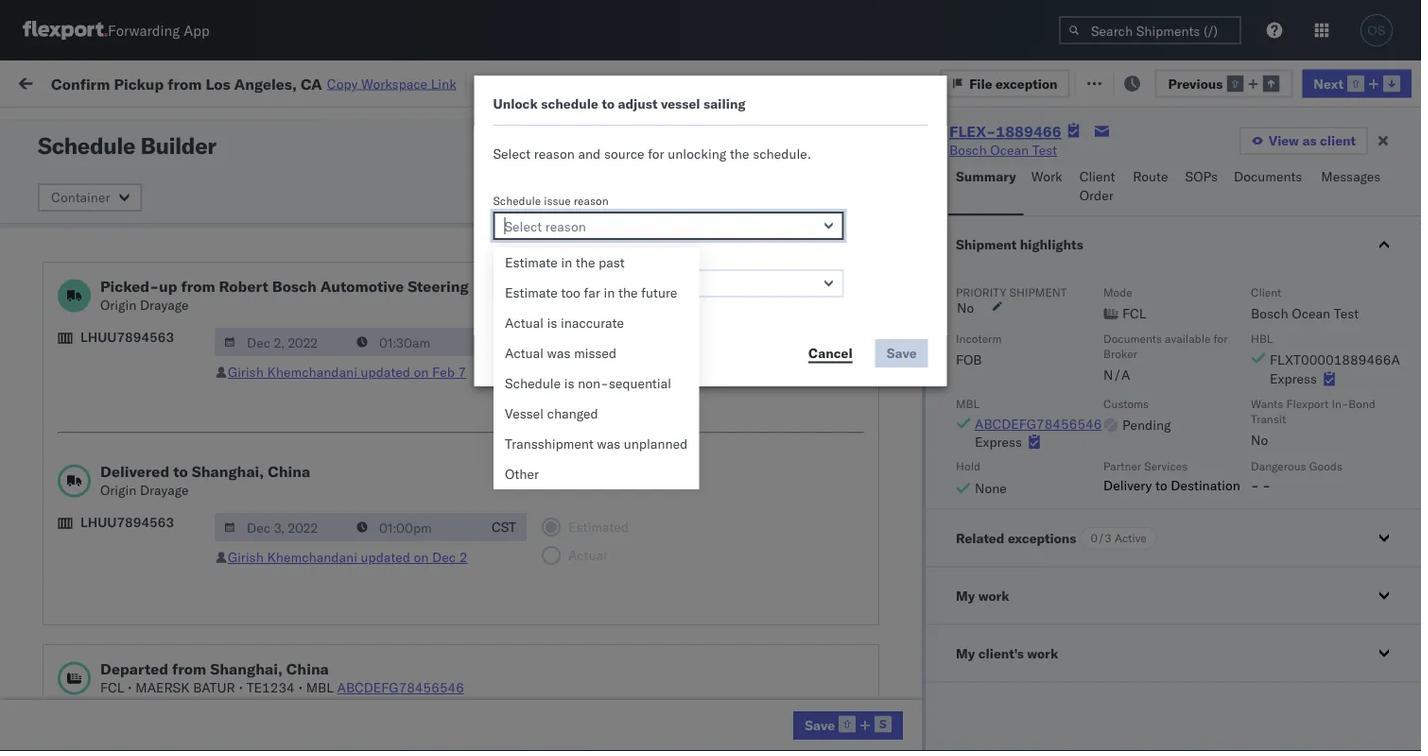 Task type: describe. For each thing, give the bounding box(es) containing it.
flex-1889466 up flex
[[949, 122, 1062, 141]]

0 vertical spatial 23,
[[854, 75, 875, 91]]

0 horizontal spatial for
[[180, 117, 196, 131]]

lhuu7894563, for confirm delivery
[[1165, 446, 1263, 463]]

forwarding
[[108, 21, 180, 39]]

1 karl from the top
[[987, 530, 1011, 547]]

3 • from the left
[[298, 680, 303, 697]]

appointment for 1st 'schedule delivery appointment' link from the top
[[155, 238, 233, 254]]

1 vertical spatial source
[[576, 251, 610, 265]]

filtered
[[19, 116, 65, 132]]

workspace
[[361, 75, 428, 92]]

list box containing estimate in the past
[[494, 248, 699, 490]]

1 vertical spatial the
[[576, 254, 595, 271]]

broker
[[1104, 347, 1138, 361]]

1889466 up flex id
[[996, 122, 1062, 141]]

flexport inside wants flexport in-bond transit no
[[1287, 397, 1329, 411]]

from inside picked-up from robert bosch automotive steering (flep) origin drayage
[[181, 277, 215, 296]]

batch action button
[[1287, 68, 1411, 96]]

actions
[[1365, 155, 1404, 169]]

2 • from the left
[[239, 680, 243, 697]]

1889466 up 1893174
[[1085, 447, 1142, 463]]

delivery for 4th 'schedule delivery appointment' link
[[103, 696, 151, 712]]

flex
[[1014, 155, 1035, 169]]

3 flex-1846748 from the top
[[1044, 239, 1142, 255]]

schedule delivery appointment for 2nd 'schedule delivery appointment' link from the top
[[44, 404, 233, 421]]

30,
[[420, 697, 441, 713]]

vessel changed
[[505, 406, 598, 422]]

9:30 for schedule pickup from rotterdam, netherlands
[[305, 572, 333, 588]]

1 horizontal spatial no
[[957, 300, 974, 316]]

shanghai, for to
[[192, 462, 264, 481]]

mst, up 6:30 pm mst, jan 30, 2023
[[361, 655, 393, 671]]

los down builder
[[178, 187, 199, 203]]

khemchandani for robert
[[267, 364, 357, 381]]

los right up
[[178, 270, 199, 287]]

and
[[578, 146, 601, 162]]

abcdefg78456546 up bond
[[1288, 364, 1415, 380]]

2 upload customs clearance documents link from the top
[[44, 644, 269, 681]]

as
[[1303, 132, 1317, 149]]

5 ocean fcl from the top
[[579, 322, 645, 339]]

schedule pickup from rotterdam, netherlands for 1st schedule pickup from rotterdam, netherlands button from the bottom
[[44, 728, 246, 752]]

1 • from the left
[[128, 680, 132, 697]]

confirm pickup from los angeles, ca copy workspace link
[[51, 74, 457, 93]]

my for my client's work button
[[956, 645, 975, 662]]

os
[[1368, 23, 1386, 37]]

msdu7304509
[[1165, 488, 1261, 505]]

mst, down 9:30 pm mst, jan 28, 2023
[[361, 697, 393, 713]]

consignee for flexport demo consignee
[[793, 488, 857, 505]]

bosch ocean test link
[[949, 141, 1058, 160]]

next
[[1314, 75, 1344, 91]]

2 schedule pickup from los angeles, ca link from the top
[[44, 186, 269, 224]]

8 ocean fcl from the top
[[579, 447, 645, 463]]

mst, down "girish khemchandani updated on dec 2" button
[[361, 572, 393, 588]]

priority shipment
[[956, 285, 1067, 299]]

abcdefg78456546 up none
[[975, 416, 1102, 433]]

flex-1889466 up flex-1893174
[[1044, 447, 1142, 463]]

1 schedule pickup from los angeles, ca button from the top
[[44, 144, 269, 184]]

appointment for 2nd 'schedule delivery appointment' link from the top
[[155, 404, 233, 421]]

1 netherlands from the top
[[44, 580, 118, 597]]

2023 right 30,
[[444, 697, 477, 713]]

2 12:59 from the top
[[305, 197, 341, 214]]

wants flexport in-bond transit no
[[1251, 397, 1376, 449]]

759
[[347, 73, 372, 90]]

dangerous
[[1251, 460, 1307, 474]]

2 integration test account - karl lagerfeld from the top
[[825, 572, 1071, 588]]

0/3 active
[[1091, 531, 1147, 546]]

actual was missed
[[505, 345, 617, 362]]

jan for schedule delivery appointment
[[396, 530, 417, 547]]

highlights
[[1020, 236, 1084, 253]]

2 integration from the top
[[825, 572, 890, 588]]

bookings
[[825, 488, 880, 505]]

1 schedule pickup from rotterdam, netherlands button from the top
[[44, 560, 269, 600]]

confirm delivery
[[44, 446, 144, 462]]

steering
[[408, 277, 469, 296]]

china for delivered to shanghai, china
[[268, 462, 310, 481]]

flex-1889466 down 'n/a' on the right of page
[[1044, 405, 1142, 422]]

bosch inside 'client bosch ocean test incoterm fob'
[[1251, 305, 1289, 322]]

blocked,
[[231, 117, 279, 131]]

2 schedule delivery appointment button from the top
[[44, 403, 233, 424]]

1 account from the top
[[922, 530, 972, 547]]

girish khemchandani updated on feb 7 button
[[228, 364, 466, 381]]

schedule pickup from los angeles, ca link for ceau7522281, hlxu6269489, hlxu803
[[44, 269, 269, 307]]

5 flex-1846748 from the top
[[1044, 322, 1142, 339]]

10 ocean fcl from the top
[[579, 530, 645, 547]]

3 ocean fcl from the top
[[579, 239, 645, 255]]

workitem button
[[11, 150, 274, 169]]

shipment highlights
[[956, 236, 1084, 253]]

0 vertical spatial in
[[561, 254, 572, 271]]

4 ceau7522281, from the top
[[1165, 322, 1262, 338]]

2 12:59 am mst, dec 14, 2022 from the top
[[305, 405, 490, 422]]

data correction source
[[493, 251, 610, 265]]

departed
[[100, 660, 168, 679]]

2 resize handle column header from the left
[[480, 147, 503, 752]]

by:
[[68, 116, 87, 132]]

batch
[[1316, 73, 1353, 90]]

3 integration from the top
[[825, 655, 890, 671]]

1 schedule delivery appointment button from the top
[[44, 237, 233, 258]]

4 ocean fcl from the top
[[579, 280, 645, 297]]

4 hlxu6269489, from the top
[[1266, 322, 1362, 338]]

3 integration test account - karl lagerfeld from the top
[[825, 655, 1071, 671]]

1 integration from the top
[[825, 530, 890, 547]]

uetu5238478 for schedule pickup from los angeles, ca
[[1266, 363, 1358, 380]]

is for actual
[[547, 315, 557, 331]]

pm up 6:30 pm mst, jan 30, 2023
[[337, 655, 357, 671]]

2023 for schedule delivery appointment
[[444, 530, 477, 547]]

1 ceau7522281, from the top
[[1165, 155, 1262, 172]]

1 horizontal spatial mbl
[[956, 397, 980, 411]]

2 upload customs clearance documents from the top
[[44, 644, 207, 680]]

from for first schedule pickup from los angeles, ca button
[[147, 145, 175, 162]]

1 schedule pickup from los angeles, ca link from the top
[[44, 144, 269, 182]]

select
[[493, 146, 531, 162]]

1 vertical spatial for
[[648, 146, 664, 162]]

delivery for confirm delivery link
[[95, 446, 144, 462]]

0 horizontal spatial abcdefg78456546 button
[[337, 680, 464, 697]]

work inside my work "button"
[[979, 588, 1010, 604]]

schedule pickup from los angeles, ca button for msdu7304509
[[44, 477, 269, 517]]

-- : -- -- text field for picked-up from robert bosch automotive steering (flep)
[[347, 328, 481, 357]]

schedule pickup from los angeles, ca link for msdu7304509
[[44, 477, 269, 515]]

documents down view
[[1234, 168, 1303, 185]]

1 flex-1846748 from the top
[[1044, 156, 1142, 172]]

3 hlxu6269489, from the top
[[1266, 280, 1362, 296]]

maeu9408431 for 9:30 pm mst, jan 28, 2023
[[1288, 655, 1384, 671]]

2 netherlands from the top
[[44, 747, 118, 752]]

1 5, from the top
[[434, 156, 446, 172]]

lhuu7894563 for picked-up from robert bosch automotive steering (flep)
[[80, 329, 174, 346]]

vandelay for vandelay west
[[825, 613, 879, 630]]

23, for schedule pickup from rotterdam, netherlands
[[420, 572, 441, 588]]

4 integration test account - karl lagerfeld from the top
[[825, 697, 1071, 713]]

los right import
[[206, 74, 230, 93]]

1 horizontal spatial file
[[1099, 73, 1122, 90]]

9:30 pm mst, jan 28, 2023
[[305, 655, 477, 671]]

drayage inside picked-up from robert bosch automotive steering (flep) origin drayage
[[140, 297, 189, 313]]

actual for actual is inaccurate
[[505, 315, 544, 331]]

2 account from the top
[[922, 572, 972, 588]]

schedule pickup from los angeles, ca for lhuu7894563, uetu5238478
[[44, 353, 255, 389]]

2 hlxu6269489, from the top
[[1266, 238, 1362, 255]]

copy
[[327, 75, 358, 92]]

9:30 pm mst, jan 23, 2023 for schedule delivery appointment
[[305, 530, 477, 547]]

7 12:59 from the top
[[305, 613, 341, 630]]

dangerous goods - -
[[1251, 460, 1343, 494]]

1 hlxu803 from the top
[[1366, 155, 1421, 172]]

abcdefg78456546 down flxt00001889466a at the top right
[[1288, 405, 1415, 422]]

1 schedule pickup from los angeles, ca from the top
[[44, 145, 255, 181]]

flex id button
[[1004, 150, 1137, 169]]

2 ceau7522281, hlxu6269489, hlxu803 from the top
[[1165, 238, 1421, 255]]

unlocking
[[668, 146, 727, 162]]

incoterm
[[956, 331, 1002, 346]]

3 12:59 am mdt, nov 5, 2022 from the top
[[305, 239, 483, 255]]

2 hlxu803 from the top
[[1366, 238, 1421, 255]]

4 5, from the top
[[434, 280, 446, 297]]

1 horizontal spatial exception
[[1126, 73, 1187, 90]]

1 12:59 from the top
[[305, 156, 341, 172]]

none
[[975, 480, 1007, 496]]

issue
[[544, 193, 571, 208]]

work button
[[1024, 160, 1072, 216]]

los down upload customs clearance documents button
[[178, 353, 199, 370]]

2023 right "28,"
[[444, 655, 477, 671]]

0 horizontal spatial file
[[969, 75, 993, 91]]

4 karl from the top
[[987, 697, 1011, 713]]

shanghai, for from
[[210, 660, 283, 679]]

0 horizontal spatial flexport
[[702, 488, 751, 505]]

documents down picked-
[[44, 331, 112, 347]]

mst, down 'automotive'
[[370, 322, 402, 339]]

services
[[1145, 460, 1188, 474]]

unlock
[[493, 96, 538, 112]]

jan for schedule pickup from rotterdam, netherlands
[[396, 572, 417, 588]]

schedule pickup from los angeles, ca link for abcd1234560
[[44, 602, 269, 640]]

summary button
[[949, 160, 1024, 216]]

jan left "28,"
[[396, 655, 417, 671]]

3 account from the top
[[922, 655, 972, 671]]

0 vertical spatial my
[[19, 69, 49, 95]]

1889466 down the broker
[[1085, 364, 1142, 380]]

schedule pickup from los angeles, ca button for lhuu7894563, uetu5238478
[[44, 352, 269, 392]]

uetu5238478 for confirm delivery
[[1266, 446, 1358, 463]]

cancel button
[[797, 340, 864, 368]]

delivery for 2nd 'schedule delivery appointment' link from the top
[[103, 404, 151, 421]]

2 vertical spatial the
[[618, 285, 638, 301]]

updated for china
[[361, 549, 410, 566]]

khemchandani for china
[[267, 549, 357, 566]]

track
[[481, 73, 511, 90]]

from for schedule pickup from los angeles, ca button related to abcd1234560
[[147, 603, 175, 619]]

4 account from the top
[[922, 697, 972, 713]]

0 horizontal spatial my work
[[19, 69, 103, 95]]

vandelay for vandelay
[[702, 613, 756, 630]]

11 ocean fcl from the top
[[579, 572, 645, 588]]

ocean inside 'client bosch ocean test incoterm fob'
[[1292, 305, 1331, 322]]

1 integration test account - karl lagerfeld from the top
[[825, 530, 1071, 547]]

work,
[[198, 117, 229, 131]]

activity log button
[[476, 72, 547, 95]]

message (0)
[[253, 73, 331, 90]]

pm up girish khemchandani updated on dec 2 on the left bottom
[[337, 530, 357, 547]]

copy workspace link button
[[327, 75, 457, 92]]

unplanned
[[624, 436, 688, 453]]

flex-2130387 for 9:30 pm mst, jan 23, 2023
[[1044, 530, 1142, 547]]

6 12:59 from the top
[[305, 405, 341, 422]]

2 lhuu7894563, from the top
[[1165, 405, 1263, 421]]

appointment for 2nd 'schedule delivery appointment' link from the bottom of the page
[[155, 529, 233, 546]]

mst, up 9:30 pm mst, jan 28, 2023
[[370, 613, 402, 630]]

appointment for 4th 'schedule delivery appointment' link
[[155, 696, 233, 712]]

0 horizontal spatial no
[[443, 117, 459, 131]]

pm right 5:00
[[910, 75, 931, 91]]

4 12:59 from the top
[[305, 280, 341, 297]]

Search Work text field
[[786, 68, 992, 96]]

2 schedule pickup from los angeles, ca button from the top
[[44, 186, 269, 226]]

4 mdt, from the top
[[370, 280, 403, 297]]

Select reason text field
[[493, 212, 844, 240]]

2 schedule delivery appointment link from the top
[[44, 403, 233, 422]]

origin inside delivered to shanghai, china origin drayage
[[100, 482, 137, 499]]

client order button
[[1072, 160, 1126, 216]]

4 1846748 from the top
[[1085, 280, 1142, 297]]

save
[[805, 717, 835, 734]]

los up batur
[[178, 603, 199, 619]]

schedule delivery appointment for 2nd 'schedule delivery appointment' link from the bottom of the page
[[44, 529, 233, 546]]

feb
[[432, 364, 455, 381]]

from for msdu7304509 schedule pickup from los angeles, ca button
[[147, 478, 175, 495]]

shipment
[[956, 236, 1017, 253]]

delivered to shanghai, china origin drayage
[[100, 462, 310, 499]]

2 upload from the top
[[44, 644, 86, 661]]

test inside 'client bosch ocean test incoterm fob'
[[1334, 305, 1359, 322]]

los right delivered
[[178, 478, 199, 495]]

far
[[584, 285, 600, 301]]

2 schedule pickup from rotterdam, netherlands button from the top
[[44, 727, 269, 752]]

2 mdt, from the top
[[370, 197, 403, 214]]

8 resize handle column header from the left
[[1256, 147, 1279, 752]]

2023 for schedule pickup from rotterdam, netherlands
[[444, 572, 477, 588]]

pm down "girish khemchandani updated on dec 2" button
[[337, 572, 357, 588]]

3 ceau7522281, hlxu6269489, hlxu803 from the top
[[1165, 280, 1421, 296]]

on for picked-up from robert bosch automotive steering (flep)
[[414, 364, 429, 381]]

los down 'work,'
[[178, 145, 199, 162]]

0 vertical spatial on
[[462, 73, 477, 90]]

flex-1662119
[[1044, 613, 1142, 630]]

schedule pickup from los angeles, ca link for lhuu7894563, uetu5238478
[[44, 352, 269, 390]]

test123456 for 12:00 am mst, nov 9, 2022
[[1288, 322, 1368, 339]]

my client's work
[[956, 645, 1058, 662]]

3 1846748 from the top
[[1085, 239, 1142, 255]]

1 horizontal spatial abcdefg78456546 button
[[975, 416, 1102, 433]]

origin inside picked-up from robert bosch automotive steering (flep) origin drayage
[[100, 297, 137, 313]]

3 12:59 from the top
[[305, 239, 341, 255]]

25,
[[430, 613, 450, 630]]

demo
[[755, 488, 790, 505]]

0 vertical spatial the
[[730, 146, 749, 162]]

partner services delivery to destination
[[1104, 460, 1241, 494]]

0 vertical spatial reason
[[534, 146, 575, 162]]

jan left 30,
[[396, 697, 417, 713]]

container button
[[38, 183, 142, 212]]

0 horizontal spatial exception
[[996, 75, 1058, 91]]

2 clearance from the top
[[146, 644, 207, 661]]

import
[[159, 73, 202, 90]]

client for client order
[[1080, 168, 1115, 185]]

1 vertical spatial in
[[604, 285, 615, 301]]

hbl
[[1251, 331, 1273, 346]]

5 1846748 from the top
[[1085, 322, 1142, 339]]

2 1846748 from the top
[[1085, 197, 1142, 214]]

3 9:30 from the top
[[305, 655, 333, 671]]

too
[[561, 285, 581, 301]]

3 mdt, from the top
[[370, 239, 403, 255]]

1 horizontal spatial file exception
[[1099, 73, 1187, 90]]

759 at risk
[[347, 73, 413, 90]]

dec left 24,
[[397, 447, 422, 463]]

from for 5th schedule pickup from los angeles, ca button from the bottom
[[147, 187, 175, 203]]

past
[[599, 254, 625, 271]]

abcdefg78456546 down bond
[[1288, 447, 1415, 463]]

message
[[253, 73, 306, 90]]

client's
[[979, 645, 1024, 662]]

flxt00001889466a
[[1270, 352, 1400, 368]]

is for schedule
[[564, 375, 575, 392]]

abcdefg78456546 inside departed from shanghai, china fcl • maersk batur • te1234 • mbl abcdefg78456546
[[337, 680, 464, 697]]

2130387 for 9:30 pm mst, jan 28, 2023
[[1085, 655, 1142, 671]]

2 14, from the top
[[433, 405, 454, 422]]

pm right 6:30
[[337, 697, 357, 713]]

documents available for broker n/a
[[1104, 331, 1228, 383]]

clearance inside button
[[146, 312, 207, 328]]

1 ocean fcl from the top
[[579, 156, 645, 172]]

1 schedule delivery appointment link from the top
[[44, 237, 233, 256]]

3 schedule delivery appointment link from the top
[[44, 528, 233, 547]]

4 flex-1846748 from the top
[[1044, 280, 1142, 297]]

name
[[735, 155, 765, 169]]

bond
[[1349, 397, 1376, 411]]

drayage inside delivered to shanghai, china origin drayage
[[140, 482, 189, 499]]

delivery for 1st 'schedule delivery appointment' link from the top
[[103, 238, 151, 254]]

13 ocean fcl from the top
[[579, 697, 645, 713]]

container for container
[[51, 189, 110, 206]]

2 lagerfeld from the top
[[1014, 572, 1071, 588]]

girish khemchandani updated on dec 2 button
[[228, 549, 468, 566]]

1 ceau7522281, hlxu6269489, hlxu803 from the top
[[1165, 155, 1421, 172]]

4 integration from the top
[[825, 697, 890, 713]]

2 ocean fcl from the top
[[579, 197, 645, 214]]

client for client name
[[702, 155, 732, 169]]

client order
[[1080, 168, 1115, 204]]

mst, up girish khemchandani updated on dec 2 on the left bottom
[[361, 530, 393, 547]]

5 12:59 from the top
[[305, 364, 341, 380]]

picked-
[[100, 277, 159, 296]]

0 vertical spatial work
[[54, 69, 103, 95]]

mbl/mawb
[[1288, 155, 1354, 169]]

bookings test consignee
[[825, 488, 975, 505]]

1 upload customs clearance documents link from the top
[[44, 311, 269, 348]]



Task type: locate. For each thing, give the bounding box(es) containing it.
1 vandelay from the left
[[702, 613, 756, 630]]

exception down search shipments (/) text box
[[1126, 73, 1187, 90]]

the left future
[[618, 285, 638, 301]]

2 horizontal spatial no
[[1251, 432, 1268, 449]]

drayage
[[140, 297, 189, 313], [140, 482, 189, 499]]

girish for robert
[[228, 364, 264, 381]]

1 vertical spatial flexport
[[702, 488, 751, 505]]

upload inside button
[[44, 312, 86, 328]]

schedule
[[541, 96, 599, 112]]

status : ready for work, blocked, in progress
[[102, 117, 342, 131]]

numbers inside container numbers
[[1165, 162, 1212, 176]]

flexport. image
[[23, 21, 108, 40]]

hlxu6269489, down view as client
[[1266, 155, 1362, 172]]

1 vertical spatial container
[[51, 189, 110, 206]]

schedule delivery appointment link down departed
[[44, 695, 233, 714]]

drayage down delivered
[[140, 482, 189, 499]]

fob
[[956, 352, 982, 368]]

customs inside button
[[90, 312, 143, 328]]

1889466
[[996, 122, 1062, 141], [1085, 364, 1142, 380], [1085, 405, 1142, 422], [1085, 447, 1142, 463]]

confirm delivery link
[[44, 445, 144, 464]]

schedule pickup from los angeles, ca for ceau7522281, hlxu6269489, hlxu803
[[44, 270, 255, 305]]

1 vertical spatial test123456
[[1288, 322, 1368, 339]]

0 vertical spatial estimate
[[505, 254, 558, 271]]

schedule pickup from los angeles, ca for abcd1234560
[[44, 603, 255, 638]]

flex-1893174
[[1044, 488, 1142, 505]]

my inside my client's work button
[[956, 645, 975, 662]]

1 vertical spatial reason
[[574, 193, 609, 208]]

integration test account - karl lagerfeld down west
[[825, 655, 1071, 671]]

schedule pickup from rotterdam, netherlands button up departed
[[44, 560, 269, 600]]

schedule delivery appointment for 4th 'schedule delivery appointment' link
[[44, 696, 233, 712]]

1 vertical spatial 14,
[[433, 405, 454, 422]]

1 horizontal spatial to
[[602, 96, 615, 112]]

2 flex-2130387 from the top
[[1044, 655, 1142, 671]]

: for status
[[135, 117, 139, 131]]

partner
[[1104, 460, 1142, 474]]

builder
[[140, 131, 216, 160]]

shanghai, inside delivered to shanghai, china origin drayage
[[192, 462, 264, 481]]

• left 6:30
[[298, 680, 303, 697]]

mbl/mawb numbers
[[1288, 155, 1404, 169]]

1 vertical spatial lhuu7894563,
[[1165, 405, 1263, 421]]

was for transshipment
[[597, 436, 621, 453]]

2 vertical spatial for
[[1214, 331, 1228, 346]]

12 ocean fcl from the top
[[579, 613, 645, 630]]

12:59 am mst, jan 25, 2023
[[305, 613, 486, 630]]

0 vertical spatial clearance
[[146, 312, 207, 328]]

0 vertical spatial girish
[[228, 364, 264, 381]]

9:30 pm mst, jan 23, 2023 for schedule pickup from rotterdam, netherlands
[[305, 572, 477, 588]]

1 vertical spatial upload
[[44, 644, 86, 661]]

list box
[[494, 248, 699, 490]]

2 vandelay from the left
[[825, 613, 879, 630]]

0 vertical spatial express
[[1270, 371, 1317, 387]]

2130387
[[1085, 530, 1142, 547], [1085, 655, 1142, 671]]

2 vertical spatial uetu5238478
[[1266, 446, 1358, 463]]

lhuu7894563 for delivered to shanghai, china
[[80, 514, 174, 531]]

1 origin from the top
[[100, 297, 137, 313]]

7
[[458, 364, 466, 381]]

actual
[[505, 315, 544, 331], [505, 345, 544, 362]]

7:00 am mst, dec 24, 2022
[[305, 447, 482, 463]]

forwarding app link
[[23, 21, 210, 40]]

express for mbl
[[975, 434, 1022, 450]]

1 horizontal spatial in
[[604, 285, 615, 301]]

schedule delivery appointment for 1st 'schedule delivery appointment' link from the top
[[44, 238, 233, 254]]

schedule pickup from los angeles, ca button down upload customs clearance documents button
[[44, 352, 269, 392]]

schedule pickup from rotterdam, netherlands button
[[44, 560, 269, 600], [44, 727, 269, 752]]

flex-1846748 button
[[1014, 151, 1146, 177], [1014, 151, 1146, 177], [1014, 192, 1146, 219], [1014, 192, 1146, 219], [1014, 234, 1146, 261], [1014, 234, 1146, 261], [1014, 276, 1146, 302], [1014, 276, 1146, 302], [1014, 317, 1146, 344], [1014, 317, 1146, 344]]

my left client's
[[956, 645, 975, 662]]

9:30 pm mst, jan 23, 2023 up "girish khemchandani updated on dec 2" button
[[305, 530, 477, 547]]

0 vertical spatial was
[[547, 345, 571, 362]]

5 schedule pickup from los angeles, ca button from the top
[[44, 477, 269, 517]]

lhuu7894563, down available
[[1165, 363, 1263, 380]]

1 horizontal spatial is
[[564, 375, 575, 392]]

2 -- : -- -- text field from the top
[[347, 514, 481, 542]]

0/3
[[1091, 531, 1112, 546]]

source up far
[[576, 251, 610, 265]]

3 schedule delivery appointment button from the top
[[44, 528, 233, 549]]

save button
[[794, 712, 903, 740]]

numbers
[[1357, 155, 1404, 169], [1165, 162, 1212, 176]]

mmm d, yyyy text field for robert
[[215, 328, 349, 357]]

1 vertical spatial schedule pickup from rotterdam, netherlands button
[[44, 727, 269, 752]]

0 horizontal spatial file exception
[[969, 75, 1058, 91]]

0 vertical spatial rotterdam,
[[178, 561, 246, 578]]

: for snoozed
[[435, 117, 439, 131]]

4 ceau7522281, hlxu6269489, hlxu803 from the top
[[1165, 322, 1421, 338]]

jan
[[396, 530, 417, 547], [396, 572, 417, 588], [405, 613, 426, 630], [396, 655, 417, 671], [396, 697, 417, 713]]

import work button
[[152, 61, 246, 103]]

1 vertical spatial china
[[286, 660, 329, 679]]

customs down picked-
[[90, 312, 143, 328]]

3 lagerfeld from the top
[[1014, 655, 1071, 671]]

hlxu6269489, up flxt00001889466a at the top right
[[1266, 322, 1362, 338]]

bosch ocean test
[[949, 142, 1058, 158], [702, 156, 810, 172], [702, 197, 810, 214], [825, 197, 933, 214], [702, 239, 810, 255], [825, 239, 933, 255], [702, 280, 810, 297], [825, 280, 933, 297], [702, 322, 810, 339], [825, 322, 933, 339], [702, 364, 810, 380], [825, 364, 933, 380], [702, 405, 810, 422], [825, 405, 933, 422], [702, 447, 810, 463], [825, 447, 933, 463]]

snooze
[[513, 155, 550, 169]]

1 vertical spatial confirm
[[44, 446, 92, 462]]

ceau7522281, hlxu6269489, hlxu803 up flxt00001889466a at the top right
[[1165, 322, 1421, 338]]

4 lagerfeld from the top
[[1014, 697, 1071, 713]]

0 vertical spatial netherlands
[[44, 580, 118, 597]]

integration test account - karl lagerfeld
[[825, 530, 1071, 547], [825, 572, 1071, 588], [825, 655, 1071, 671], [825, 697, 1071, 713]]

0 vertical spatial confirm
[[51, 74, 110, 93]]

0 vertical spatial lhuu7894563
[[80, 329, 174, 346]]

28,
[[420, 655, 441, 671]]

previous
[[1168, 75, 1223, 91]]

2 girish from the top
[[228, 549, 264, 566]]

estimate in the past
[[505, 254, 625, 271]]

rotterdam, for 1st schedule pickup from rotterdam, netherlands button from the bottom
[[178, 728, 246, 744]]

2 schedule pickup from rotterdam, netherlands from the top
[[44, 728, 246, 752]]

client name button
[[692, 150, 796, 169]]

future
[[641, 285, 678, 301]]

2 9:30 pm mst, jan 23, 2023 from the top
[[305, 572, 477, 588]]

2 : from the left
[[435, 117, 439, 131]]

schedule pickup from rotterdam, netherlands link
[[44, 560, 269, 598], [44, 727, 269, 752]]

was for actual
[[547, 345, 571, 362]]

forwarding app
[[108, 21, 210, 39]]

1 mmm d, yyyy text field from the top
[[215, 328, 349, 357]]

mbl inside departed from shanghai, china fcl • maersk batur • te1234 • mbl abcdefg78456546
[[306, 680, 334, 697]]

account left client's
[[922, 655, 972, 671]]

7 resize handle column header from the left
[[1133, 147, 1156, 752]]

resize handle column header
[[270, 147, 293, 752], [480, 147, 503, 752], [547, 147, 569, 752], [670, 147, 692, 752], [792, 147, 815, 752], [982, 147, 1004, 752], [1133, 147, 1156, 752], [1256, 147, 1279, 752], [1387, 147, 1410, 752]]

mst, down 12:00 am mst, nov 9, 2022
[[370, 364, 402, 380]]

3 5, from the top
[[434, 239, 446, 255]]

1 lhuu7894563 from the top
[[80, 329, 174, 346]]

work inside my client's work button
[[1027, 645, 1058, 662]]

schedule delivery appointment button down delivered
[[44, 528, 233, 549]]

dec right due
[[826, 75, 851, 91]]

1 vertical spatial -- : -- -- text field
[[347, 514, 481, 542]]

1 horizontal spatial for
[[648, 146, 664, 162]]

documents left maersk
[[44, 663, 112, 680]]

3 resize handle column header from the left
[[547, 147, 569, 752]]

1889466 down 'n/a' on the right of page
[[1085, 405, 1142, 422]]

0 vertical spatial updated
[[361, 364, 410, 381]]

china for departed from shanghai, china
[[286, 660, 329, 679]]

0 vertical spatial no
[[443, 117, 459, 131]]

schedule delivery appointment link up picked-
[[44, 237, 233, 256]]

my work inside "button"
[[956, 588, 1010, 604]]

3 ceau7522281, from the top
[[1165, 280, 1262, 296]]

related exceptions
[[956, 530, 1077, 547]]

0 horizontal spatial client
[[702, 155, 732, 169]]

1 upload from the top
[[44, 312, 86, 328]]

1 horizontal spatial the
[[618, 285, 638, 301]]

delivery inside "partner services delivery to destination"
[[1104, 477, 1152, 494]]

7:00
[[305, 447, 333, 463]]

schedule pickup from los angeles, ca button for ceau7522281, hlxu6269489, hlxu803
[[44, 269, 269, 309]]

origin down delivered
[[100, 482, 137, 499]]

schedule delivery appointment button
[[44, 237, 233, 258], [44, 403, 233, 424], [44, 528, 233, 549], [44, 695, 233, 715]]

exception up flex-1889466 'link'
[[996, 75, 1058, 91]]

1846748
[[1085, 156, 1142, 172], [1085, 197, 1142, 214], [1085, 239, 1142, 255], [1085, 280, 1142, 297], [1085, 322, 1142, 339]]

1 vertical spatial clearance
[[146, 644, 207, 661]]

customs
[[90, 312, 143, 328], [1104, 397, 1149, 411], [90, 644, 143, 661]]

1 vertical spatial my
[[956, 588, 975, 604]]

confirm for delivery
[[44, 446, 92, 462]]

mst, up 7:00 am mst, dec 24, 2022 at the bottom left of page
[[370, 405, 402, 422]]

1 girish from the top
[[228, 364, 264, 381]]

to inside "partner services delivery to destination"
[[1156, 477, 1168, 494]]

hlxu6269489, down the messages button on the top of page
[[1266, 238, 1362, 255]]

0 vertical spatial lhuu7894563,
[[1165, 363, 1263, 380]]

departed from shanghai, china fcl • maersk batur • te1234 • mbl abcdefg78456546
[[100, 660, 464, 697]]

: left ready
[[135, 117, 139, 131]]

1 horizontal spatial flexport
[[1287, 397, 1329, 411]]

related
[[956, 530, 1005, 547]]

0 vertical spatial china
[[268, 462, 310, 481]]

delivery for 2nd 'schedule delivery appointment' link from the bottom of the page
[[103, 529, 151, 546]]

in right far
[[604, 285, 615, 301]]

container for container numbers
[[1165, 147, 1216, 161]]

2 lhuu7894563 from the top
[[80, 514, 174, 531]]

1 horizontal spatial was
[[597, 436, 621, 453]]

confirm for pickup
[[51, 74, 110, 93]]

origin
[[100, 297, 137, 313], [100, 482, 137, 499]]

for inside documents available for broker n/a
[[1214, 331, 1228, 346]]

bosch inside picked-up from robert bosch automotive steering (flep) origin drayage
[[272, 277, 317, 296]]

my for my work "button"
[[956, 588, 975, 604]]

1 horizontal spatial work
[[979, 588, 1010, 604]]

lhuu7894563 down picked-
[[80, 329, 174, 346]]

9 ocean fcl from the top
[[579, 488, 645, 505]]

dec left 'feb'
[[405, 364, 430, 380]]

jan up 12:59 am mst, jan 25, 2023
[[396, 572, 417, 588]]

abcdefg78456546 button
[[975, 416, 1102, 433], [337, 680, 464, 697]]

2023
[[444, 530, 477, 547], [444, 572, 477, 588], [453, 613, 486, 630], [444, 655, 477, 671], [444, 697, 477, 713]]

mode up lock schedule
[[579, 155, 608, 169]]

abcdefg78456546 button down 9:30 pm mst, jan 28, 2023
[[337, 680, 464, 697]]

from for 1st schedule pickup from rotterdam, netherlands button from the bottom
[[147, 728, 175, 744]]

schedule pickup from rotterdam, netherlands up departed
[[44, 561, 246, 597]]

2 origin from the top
[[100, 482, 137, 499]]

2 updated from the top
[[361, 549, 410, 566]]

2 drayage from the top
[[140, 482, 189, 499]]

schedule delivery appointment up delivered
[[44, 404, 233, 421]]

file up flex-1889466 'link'
[[969, 75, 993, 91]]

2130387 for 9:30 pm mst, jan 23, 2023
[[1085, 530, 1142, 547]]

• right batur
[[239, 680, 243, 697]]

view as client button
[[1240, 127, 1368, 155]]

1 : from the left
[[135, 117, 139, 131]]

2 schedule pickup from los angeles, ca from the top
[[44, 187, 255, 222]]

2 maeu9408431 from the top
[[1288, 655, 1384, 671]]

1 vertical spatial is
[[564, 375, 575, 392]]

my inside my work "button"
[[956, 588, 975, 604]]

estimate too far in the future
[[505, 285, 678, 301]]

actual for actual was missed
[[505, 345, 544, 362]]

0 vertical spatial source
[[604, 146, 645, 162]]

4 12:59 am mdt, nov 5, 2022 from the top
[[305, 280, 483, 297]]

0 vertical spatial my work
[[19, 69, 103, 95]]

integration test account - karl lagerfeld down related
[[825, 572, 1071, 588]]

1 vertical spatial estimate
[[505, 285, 558, 301]]

account down related
[[922, 572, 972, 588]]

data
[[493, 251, 518, 265]]

2 karl from the top
[[987, 572, 1011, 588]]

te1234
[[247, 680, 295, 697]]

1 1846748 from the top
[[1085, 156, 1142, 172]]

activity
[[476, 75, 522, 92]]

rotterdam,
[[178, 561, 246, 578], [178, 728, 246, 744]]

0 vertical spatial origin
[[100, 297, 137, 313]]

link
[[431, 75, 457, 92]]

1 uetu5238478 from the top
[[1266, 363, 1358, 380]]

to
[[602, 96, 615, 112], [173, 462, 188, 481], [1156, 477, 1168, 494]]

2023 right the 25,
[[453, 613, 486, 630]]

integration up vandelay west
[[825, 572, 890, 588]]

dec up 24,
[[405, 405, 430, 422]]

flex-1889466 down the broker
[[1044, 364, 1142, 380]]

schedule pickup from los angeles, ca button up departed
[[44, 602, 269, 642]]

5 resize handle column header from the left
[[792, 147, 815, 752]]

lhuu7894563, uetu5238478 for schedule pickup from los angeles, ca
[[1165, 363, 1358, 380]]

schedule delivery appointment button down departed
[[44, 695, 233, 715]]

lhuu7894563, uetu5238478 down transit
[[1165, 446, 1358, 463]]

girish khemchandani updated on dec 2
[[228, 549, 468, 566]]

confirm delivery button
[[44, 445, 144, 466]]

1 hlxu6269489, from the top
[[1266, 155, 1362, 172]]

4 schedule pickup from los angeles, ca button from the top
[[44, 352, 269, 392]]

rotterdam, down batur
[[178, 728, 246, 744]]

china inside departed from shanghai, china fcl • maersk batur • te1234 • mbl abcdefg78456546
[[286, 660, 329, 679]]

schedule delivery appointment up picked-
[[44, 238, 233, 254]]

0 horizontal spatial •
[[128, 680, 132, 697]]

client up hbl
[[1251, 285, 1282, 299]]

1 flex-2130387 from the top
[[1044, 530, 1142, 547]]

my down related
[[956, 588, 975, 604]]

on for delivered to shanghai, china
[[414, 549, 429, 566]]

0 vertical spatial customs
[[90, 312, 143, 328]]

batur
[[193, 680, 235, 697]]

lock
[[519, 183, 548, 200]]

no down transit
[[1251, 432, 1268, 449]]

actual is inaccurate
[[505, 315, 624, 331]]

1893174
[[1085, 488, 1142, 505]]

2 ceau7522281, from the top
[[1165, 238, 1262, 255]]

2 2130387 from the top
[[1085, 655, 1142, 671]]

2 horizontal spatial work
[[1027, 645, 1058, 662]]

12:59 am mst, dec 14, 2022 up 7:00 am mst, dec 24, 2022 at the bottom left of page
[[305, 405, 490, 422]]

view as client
[[1269, 132, 1356, 149]]

batch action
[[1316, 73, 1398, 90]]

1 horizontal spatial consignee
[[912, 488, 975, 505]]

test123456 for 12:59 am mdt, nov 5, 2022
[[1288, 156, 1368, 172]]

shipment highlights button
[[926, 217, 1421, 273]]

MMM D, YYYY text field
[[215, 328, 349, 357], [215, 514, 349, 542]]

to left adjust
[[602, 96, 615, 112]]

schedule pickup from los angeles, ca button for abcd1234560
[[44, 602, 269, 642]]

numbers for container numbers
[[1165, 162, 1212, 176]]

0 vertical spatial mmm d, yyyy text field
[[215, 328, 349, 357]]

2 12:59 am mdt, nov 5, 2022 from the top
[[305, 197, 483, 214]]

0 vertical spatial lhuu7894563, uetu5238478
[[1165, 363, 1358, 380]]

6 ocean fcl from the top
[[579, 364, 645, 380]]

1 vertical spatial flex-2130387
[[1044, 655, 1142, 671]]

3 schedule pickup from los angeles, ca button from the top
[[44, 269, 269, 309]]

0 vertical spatial upload
[[44, 312, 86, 328]]

schedule pickup from rotterdam, netherlands link for second schedule pickup from rotterdam, netherlands button from the bottom
[[44, 560, 269, 598]]

-- : -- -- text field for delivered to shanghai, china
[[347, 514, 481, 542]]

schedule pickup from los angeles, ca link down workitem button
[[44, 186, 269, 224]]

mmm d, yyyy text field for china
[[215, 514, 349, 542]]

in up too
[[561, 254, 572, 271]]

7 ocean fcl from the top
[[579, 405, 645, 422]]

select reason and source for unlocking the schedule.
[[493, 146, 811, 162]]

documents inside documents available for broker n/a
[[1104, 331, 1162, 346]]

fcl inside departed from shanghai, china fcl • maersk batur • te1234 • mbl abcdefg78456546
[[100, 680, 124, 697]]

lagerfeld down flex-1662119
[[1014, 655, 1071, 671]]

ceau7522281, hlxu6269489, hlxu803 down view
[[1165, 155, 1421, 172]]

lhuu7894563, uetu5238478 for confirm delivery
[[1165, 446, 1358, 463]]

wants
[[1251, 397, 1284, 411]]

1 vertical spatial updated
[[361, 549, 410, 566]]

9:30 up 6:30
[[305, 655, 333, 671]]

6 resize handle column header from the left
[[982, 147, 1004, 752]]

client inside 'client bosch ocean test incoterm fob'
[[1251, 285, 1282, 299]]

no inside wants flexport in-bond transit no
[[1251, 432, 1268, 449]]

my work
[[19, 69, 103, 95], [956, 588, 1010, 604]]

test123456 up flxt00001889466a at the top right
[[1288, 322, 1368, 339]]

girish
[[228, 364, 264, 381], [228, 549, 264, 566]]

dec left 2
[[432, 549, 456, 566]]

container numbers button
[[1156, 143, 1260, 177]]

mst, left 24,
[[362, 447, 394, 463]]

delivery inside button
[[95, 446, 144, 462]]

active
[[1115, 531, 1147, 546]]

9,
[[433, 322, 445, 339]]

9:30 for schedule delivery appointment
[[305, 530, 333, 547]]

jan for schedule pickup from los angeles, ca
[[405, 613, 426, 630]]

1 horizontal spatial vandelay
[[825, 613, 879, 630]]

2 vertical spatial customs
[[90, 644, 143, 661]]

1 14, from the top
[[433, 364, 454, 380]]

vandelay west
[[825, 613, 913, 630]]

schedule is non-sequential
[[505, 375, 671, 392]]

0 vertical spatial mbl
[[956, 397, 980, 411]]

schedule pickup from rotterdam, netherlands for second schedule pickup from rotterdam, netherlands button from the bottom
[[44, 561, 246, 597]]

appointment up delivered to shanghai, china origin drayage
[[155, 404, 233, 421]]

2 vertical spatial 23,
[[420, 572, 441, 588]]

Select source text field
[[493, 270, 844, 298]]

mode inside button
[[579, 155, 608, 169]]

mmm d, yyyy text field down picked-up from robert bosch automotive steering (flep) origin drayage
[[215, 328, 349, 357]]

summary
[[956, 168, 1016, 185]]

schedule delivery appointment link
[[44, 237, 233, 256], [44, 403, 233, 422], [44, 528, 233, 547], [44, 695, 233, 714]]

1 vertical spatial 9:30 pm mst, jan 23, 2023
[[305, 572, 477, 588]]

0 vertical spatial upload customs clearance documents link
[[44, 311, 269, 348]]

flex-1846748 up 'order'
[[1044, 156, 1142, 172]]

my
[[19, 69, 49, 95], [956, 588, 975, 604], [956, 645, 975, 662]]

Search Shipments (/) text field
[[1059, 16, 1242, 44]]

flex-2130387 down flex-1662119
[[1044, 655, 1142, 671]]

china inside delivered to shanghai, china origin drayage
[[268, 462, 310, 481]]

flexport
[[1287, 397, 1329, 411], [702, 488, 751, 505]]

5:00
[[878, 75, 907, 91]]

flex-2130387 for 9:30 pm mst, jan 28, 2023
[[1044, 655, 1142, 671]]

lhuu7894563, for schedule pickup from los angeles, ca
[[1165, 363, 1263, 380]]

0 vertical spatial work
[[205, 73, 238, 90]]

mbl
[[956, 397, 980, 411], [306, 680, 334, 697]]

2 vertical spatial on
[[414, 549, 429, 566]]

other
[[505, 466, 539, 483]]

numbers for mbl/mawb numbers
[[1357, 155, 1404, 169]]

2 horizontal spatial client
[[1251, 285, 1282, 299]]

rotterdam, for second schedule pickup from rotterdam, netherlands button from the bottom
[[178, 561, 246, 578]]

6 schedule pickup from los angeles, ca from the top
[[44, 603, 255, 638]]

girish for china
[[228, 549, 264, 566]]

0 vertical spatial maeu9408431
[[1288, 530, 1384, 547]]

6 schedule pickup from los angeles, ca button from the top
[[44, 602, 269, 642]]

9 resize handle column header from the left
[[1387, 147, 1410, 752]]

updated for robert
[[361, 364, 410, 381]]

1 vertical spatial my work
[[956, 588, 1010, 604]]

appointment down delivered to shanghai, china origin drayage
[[155, 529, 233, 546]]

4 resize handle column header from the left
[[670, 147, 692, 752]]

4 schedule pickup from los angeles, ca link from the top
[[44, 352, 269, 390]]

express up hold
[[975, 434, 1022, 450]]

2 vertical spatial 9:30
[[305, 655, 333, 671]]

0 horizontal spatial numbers
[[1165, 162, 1212, 176]]

1 horizontal spatial mode
[[1104, 285, 1133, 299]]

2 rotterdam, from the top
[[178, 728, 246, 744]]

updated
[[361, 364, 410, 381], [361, 549, 410, 566]]

hlxu6269489,
[[1266, 155, 1362, 172], [1266, 238, 1362, 255], [1266, 280, 1362, 296], [1266, 322, 1362, 338]]

0 horizontal spatial to
[[173, 462, 188, 481]]

0 vertical spatial flex-2130387
[[1044, 530, 1142, 547]]

appointment down departed
[[155, 696, 233, 712]]

on left 'feb'
[[414, 364, 429, 381]]

from for second schedule pickup from rotterdam, netherlands button from the bottom
[[147, 561, 175, 578]]

schedule pickup from rotterdam, netherlands link for 1st schedule pickup from rotterdam, netherlands button from the bottom
[[44, 727, 269, 752]]

mbl right "te1234"
[[306, 680, 334, 697]]

1 vertical spatial was
[[597, 436, 621, 453]]

1 vertical spatial upload customs clearance documents link
[[44, 644, 269, 681]]

client inside client order button
[[1080, 168, 1115, 185]]

1 horizontal spatial work
[[1031, 168, 1063, 185]]

no right snoozed
[[443, 117, 459, 131]]

0 horizontal spatial container
[[51, 189, 110, 206]]

1 horizontal spatial my work
[[956, 588, 1010, 604]]

4 schedule delivery appointment from the top
[[44, 696, 233, 712]]

work right client's
[[1027, 645, 1058, 662]]

from inside departed from shanghai, china fcl • maersk batur • te1234 • mbl abcdefg78456546
[[172, 660, 206, 679]]

automotive
[[320, 277, 404, 296]]

1 vertical spatial on
[[414, 364, 429, 381]]

upload customs clearance documents
[[44, 312, 207, 347], [44, 644, 207, 680]]

1 lagerfeld from the top
[[1014, 530, 1071, 547]]

1 actual from the top
[[505, 315, 544, 331]]

1 test123456 from the top
[[1288, 156, 1368, 172]]

for left unlocking
[[648, 146, 664, 162]]

4 hlxu803 from the top
[[1366, 322, 1421, 338]]

9:30 pm mst, jan 23, 2023 up 12:59 am mst, jan 25, 2023
[[305, 572, 477, 588]]

0 vertical spatial for
[[180, 117, 196, 131]]

consignee down hold
[[912, 488, 975, 505]]

1 horizontal spatial express
[[1270, 371, 1317, 387]]

shanghai, up "te1234"
[[210, 660, 283, 679]]

file exception up flex-1889466 'link'
[[969, 75, 1058, 91]]

schedule pickup from rotterdam, netherlands link down maersk
[[44, 727, 269, 752]]

schedule delivery appointment link down delivered
[[44, 528, 233, 547]]

shanghai, inside departed from shanghai, china fcl • maersk batur • te1234 • mbl abcdefg78456546
[[210, 660, 283, 679]]

23, for schedule delivery appointment
[[420, 530, 441, 547]]

-- : -- -- text field
[[347, 328, 481, 357], [347, 514, 481, 542]]

due dec 23, 5:00 pm
[[799, 75, 931, 91]]

log
[[525, 75, 547, 92]]

2 test123456 from the top
[[1288, 322, 1368, 339]]

upload customs clearance documents inside button
[[44, 312, 207, 347]]

schedule delivery appointment down departed
[[44, 696, 233, 712]]

estimate for estimate in the past
[[505, 254, 558, 271]]

estimate for estimate too far in the future
[[505, 285, 558, 301]]

1 vertical spatial abcdefg78456546 button
[[337, 680, 464, 697]]

2 vertical spatial lhuu7894563,
[[1165, 446, 1263, 463]]

1 rotterdam, from the top
[[178, 561, 246, 578]]

schedule pickup from rotterdam, netherlands
[[44, 561, 246, 597], [44, 728, 246, 752]]

3 schedule pickup from los angeles, ca link from the top
[[44, 269, 269, 307]]

0 vertical spatial mode
[[579, 155, 608, 169]]

0 vertical spatial flexport
[[1287, 397, 1329, 411]]

to right delivered
[[173, 462, 188, 481]]

1 vertical spatial lhuu7894563
[[80, 514, 174, 531]]

-- : -- -- text field up 'feb'
[[347, 328, 481, 357]]

risk
[[390, 73, 413, 90]]

1 vertical spatial customs
[[1104, 397, 1149, 411]]

was down changed
[[597, 436, 621, 453]]

os button
[[1355, 9, 1399, 52]]

from for ceau7522281, hlxu6269489, hlxu803's schedule pickup from los angeles, ca button
[[147, 270, 175, 287]]

2 actual from the top
[[505, 345, 544, 362]]

schedule.
[[753, 146, 811, 162]]

mdt,
[[370, 156, 403, 172], [370, 197, 403, 214], [370, 239, 403, 255], [370, 280, 403, 297]]

consignee right demo
[[793, 488, 857, 505]]

schedule pickup from los angeles, ca
[[44, 145, 255, 181], [44, 187, 255, 222], [44, 270, 255, 305], [44, 353, 255, 389], [44, 478, 255, 514], [44, 603, 255, 638]]

0 vertical spatial -- : -- -- text field
[[347, 328, 481, 357]]

consignee for bookings test consignee
[[912, 488, 975, 505]]

1 vertical spatial mmm d, yyyy text field
[[215, 514, 349, 542]]

from for lhuu7894563, uetu5238478's schedule pickup from los angeles, ca button
[[147, 353, 175, 370]]

to down services
[[1156, 477, 1168, 494]]

2 horizontal spatial the
[[730, 146, 749, 162]]

2 lhuu7894563, uetu5238478 from the top
[[1165, 405, 1358, 421]]

id
[[1038, 155, 1049, 169]]

23, left 5:00
[[854, 75, 875, 91]]

1 schedule pickup from rotterdam, netherlands link from the top
[[44, 560, 269, 598]]

1 mdt, from the top
[[370, 156, 403, 172]]

confirm inside button
[[44, 446, 92, 462]]

lagerfeld down my client's work
[[1014, 697, 1071, 713]]

(flep)
[[472, 277, 523, 296]]

2 vertical spatial no
[[1251, 432, 1268, 449]]

schedule pickup from los angeles, ca for msdu7304509
[[44, 478, 255, 514]]

maeu9408431 for 9:30 pm mst, jan 23, 2023
[[1288, 530, 1384, 547]]

1 vertical spatial work
[[1031, 168, 1063, 185]]

robert
[[219, 277, 268, 296]]

upload customs clearance documents button
[[44, 311, 269, 350]]

1 horizontal spatial client
[[1080, 168, 1115, 185]]

0 vertical spatial 14,
[[433, 364, 454, 380]]

in-
[[1332, 397, 1349, 411]]

2 schedule delivery appointment from the top
[[44, 404, 233, 421]]

express for hbl
[[1270, 371, 1317, 387]]

to inside delivered to shanghai, china origin drayage
[[173, 462, 188, 481]]

3 hlxu803 from the top
[[1366, 280, 1421, 296]]

client inside client name button
[[702, 155, 732, 169]]

rotterdam, down delivered to shanghai, china origin drayage
[[178, 561, 246, 578]]

1 resize handle column header from the left
[[270, 147, 293, 752]]

2 flex-1846748 from the top
[[1044, 197, 1142, 214]]

2023 for schedule pickup from los angeles, ca
[[453, 613, 486, 630]]

2023 up 2
[[444, 530, 477, 547]]

mode up the broker
[[1104, 285, 1133, 299]]



Task type: vqa. For each thing, say whether or not it's contained in the screenshot.
TARGET
no



